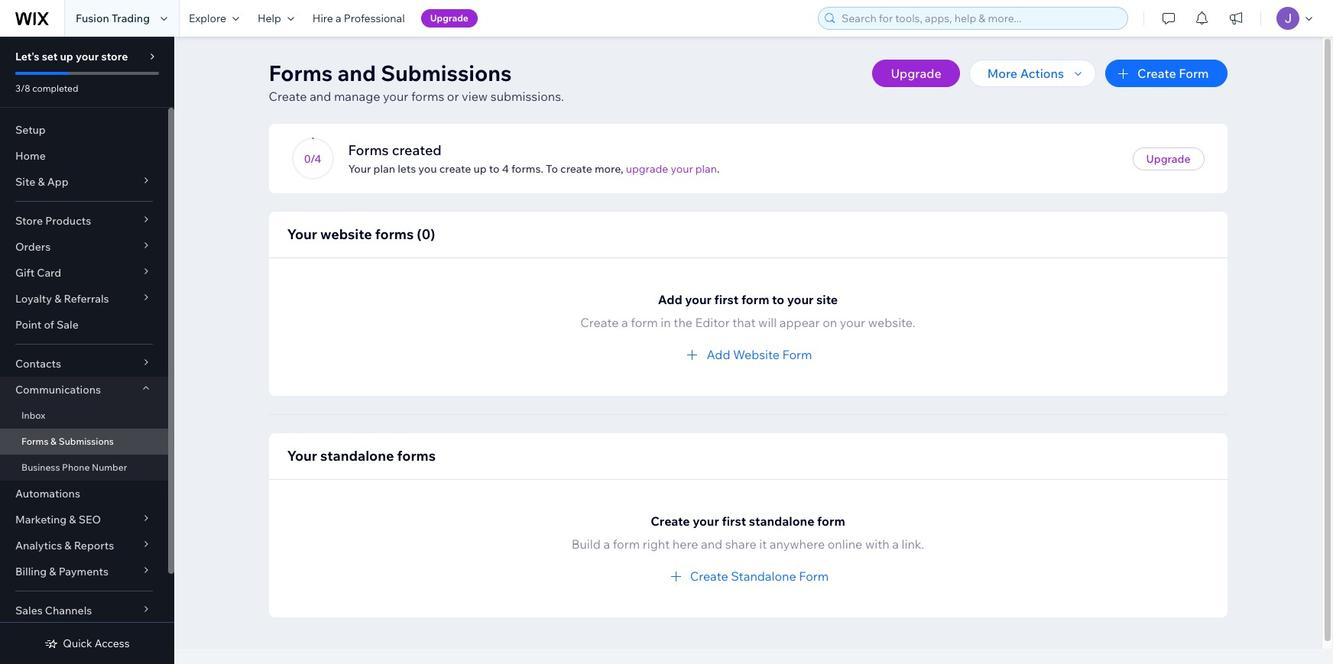 Task type: locate. For each thing, give the bounding box(es) containing it.
inbox link
[[0, 403, 168, 429]]

hire a professional
[[313, 11, 405, 25]]

channels
[[45, 604, 92, 618]]

gift
[[15, 266, 35, 280]]

form inside create form 'button'
[[1179, 66, 1209, 81]]

forms down 'hire'
[[269, 60, 333, 86]]

more actions
[[987, 66, 1064, 81]]

first for your website forms (0)
[[714, 292, 739, 307]]

store products
[[15, 214, 91, 228]]

seo
[[78, 513, 101, 527]]

2 horizontal spatial and
[[701, 537, 723, 552]]

1 vertical spatial form
[[782, 347, 812, 362]]

1 vertical spatial your
[[287, 226, 317, 243]]

& inside 'popup button'
[[54, 292, 61, 306]]

0 vertical spatial form
[[1179, 66, 1209, 81]]

in
[[661, 315, 671, 330]]

& for analytics
[[64, 539, 72, 553]]

& inside "dropdown button"
[[49, 565, 56, 579]]

forms created your plan lets you create up to 4 forms. to create more, upgrade your plan .
[[348, 141, 720, 176]]

1 vertical spatial forms
[[375, 226, 414, 243]]

create for create form
[[1138, 66, 1176, 81]]

0 horizontal spatial standalone
[[320, 447, 394, 465]]

to left 4
[[489, 162, 500, 176]]

add inside add your first form to your site create a form in the editor that will appear on your website.
[[658, 292, 682, 307]]

0 vertical spatial forms
[[269, 60, 333, 86]]

0 horizontal spatial submissions
[[59, 436, 114, 447]]

1 horizontal spatial and
[[337, 60, 376, 86]]

1 vertical spatial upgrade button
[[873, 60, 960, 87]]

your inside forms created your plan lets you create up to 4 forms. to create more, upgrade your plan .
[[671, 162, 693, 176]]

0 horizontal spatial up
[[60, 50, 73, 63]]

and right the here
[[701, 537, 723, 552]]

editor
[[695, 315, 730, 330]]

create inside button
[[690, 569, 728, 584]]

.
[[717, 162, 720, 176]]

1 horizontal spatial upgrade button
[[873, 60, 960, 87]]

4
[[502, 162, 509, 176]]

quick
[[63, 637, 92, 651]]

orders button
[[0, 234, 168, 260]]

2 vertical spatial and
[[701, 537, 723, 552]]

& right site
[[38, 175, 45, 189]]

0 horizontal spatial plan
[[373, 162, 395, 176]]

1 vertical spatial submissions
[[59, 436, 114, 447]]

your right on
[[840, 315, 865, 330]]

your
[[348, 162, 371, 176], [287, 226, 317, 243], [287, 447, 317, 465]]

2 vertical spatial forms
[[397, 447, 436, 465]]

form up that
[[741, 292, 769, 307]]

& right 'loyalty'
[[54, 292, 61, 306]]

2 horizontal spatial forms
[[348, 141, 389, 159]]

marketing & seo button
[[0, 507, 168, 533]]

forms left created
[[348, 141, 389, 159]]

forms for forms and submissions
[[269, 60, 333, 86]]

3/8 completed
[[15, 83, 78, 94]]

card
[[37, 266, 61, 280]]

first inside add your first form to your site create a form in the editor that will appear on your website.
[[714, 292, 739, 307]]

1 vertical spatial upgrade
[[891, 66, 942, 81]]

add for your
[[658, 292, 682, 307]]

that
[[733, 315, 756, 330]]

and up manage
[[337, 60, 376, 86]]

form inside add website form button
[[782, 347, 812, 362]]

your for website
[[287, 226, 317, 243]]

access
[[95, 637, 130, 651]]

1 vertical spatial to
[[772, 292, 784, 307]]

1 vertical spatial add
[[707, 347, 730, 362]]

hire a professional link
[[303, 0, 414, 37]]

forms inside forms created your plan lets you create up to 4 forms. to create more, upgrade your plan .
[[348, 141, 389, 159]]

point
[[15, 318, 42, 332]]

& right billing
[[49, 565, 56, 579]]

1 horizontal spatial to
[[772, 292, 784, 307]]

& up business
[[51, 436, 57, 447]]

anywhere
[[770, 537, 825, 552]]

0 vertical spatial your
[[348, 162, 371, 176]]

submissions inside 'forms and submissions create and manage your forms or view submissions.'
[[381, 60, 512, 86]]

1 horizontal spatial forms
[[269, 60, 333, 86]]

first inside "create your first standalone form build a form right here and share it anywhere online with a link."
[[722, 514, 746, 529]]

on
[[823, 315, 837, 330]]

add up in
[[658, 292, 682, 307]]

forms inside 'forms and submissions create and manage your forms or view submissions.'
[[269, 60, 333, 86]]

0 vertical spatial forms
[[411, 89, 444, 104]]

0 vertical spatial to
[[489, 162, 500, 176]]

1 horizontal spatial create
[[560, 162, 592, 176]]

1 vertical spatial forms
[[348, 141, 389, 159]]

upgrade your plan link
[[626, 162, 717, 176]]

up left 4
[[474, 162, 487, 176]]

loyalty & referrals
[[15, 292, 109, 306]]

to
[[489, 162, 500, 176], [772, 292, 784, 307]]

0 horizontal spatial create
[[439, 162, 471, 176]]

form inside create standalone form button
[[799, 569, 829, 584]]

first up share
[[722, 514, 746, 529]]

standalone
[[320, 447, 394, 465], [749, 514, 815, 529]]

view
[[462, 89, 488, 104]]

store
[[15, 214, 43, 228]]

& left seo
[[69, 513, 76, 527]]

right
[[643, 537, 670, 552]]

1 vertical spatial up
[[474, 162, 487, 176]]

upgrade
[[626, 162, 668, 176]]

your
[[76, 50, 99, 63], [383, 89, 408, 104], [671, 162, 693, 176], [685, 292, 712, 307], [787, 292, 814, 307], [840, 315, 865, 330], [693, 514, 719, 529]]

form for your standalone forms
[[799, 569, 829, 584]]

upgrade button
[[421, 9, 478, 28], [873, 60, 960, 87], [1133, 147, 1204, 170]]

your right upgrade
[[671, 162, 693, 176]]

or
[[447, 89, 459, 104]]

2 vertical spatial your
[[287, 447, 317, 465]]

sale
[[57, 318, 79, 332]]

1 horizontal spatial upgrade
[[891, 66, 942, 81]]

sales
[[15, 604, 43, 618]]

1 vertical spatial first
[[722, 514, 746, 529]]

(0)
[[417, 226, 435, 243]]

2 vertical spatial upgrade button
[[1133, 147, 1204, 170]]

plan left lets
[[373, 162, 395, 176]]

your inside forms created your plan lets you create up to 4 forms. to create more, upgrade your plan .
[[348, 162, 371, 176]]

will
[[758, 315, 777, 330]]

phone
[[62, 462, 90, 473]]

create inside "create your first standalone form build a form right here and share it anywhere online with a link."
[[651, 514, 690, 529]]

1 horizontal spatial plan
[[695, 162, 717, 176]]

you
[[418, 162, 437, 176]]

0 vertical spatial up
[[60, 50, 73, 63]]

fusion trading
[[76, 11, 150, 25]]

point of sale link
[[0, 312, 168, 338]]

submissions inside sidebar element
[[59, 436, 114, 447]]

and
[[337, 60, 376, 86], [310, 89, 331, 104], [701, 537, 723, 552]]

first for your standalone forms
[[722, 514, 746, 529]]

0 horizontal spatial forms
[[21, 436, 48, 447]]

1 horizontal spatial add
[[707, 347, 730, 362]]

0 vertical spatial add
[[658, 292, 682, 307]]

0 vertical spatial upgrade button
[[421, 9, 478, 28]]

a inside add your first form to your site create a form in the editor that will appear on your website.
[[621, 315, 628, 330]]

billing & payments button
[[0, 559, 168, 585]]

forms for forms created
[[348, 141, 389, 159]]

to inside add your first form to your site create a form in the editor that will appear on your website.
[[772, 292, 784, 307]]

plan
[[373, 162, 395, 176], [695, 162, 717, 176]]

and left manage
[[310, 89, 331, 104]]

create inside 'forms and submissions create and manage your forms or view submissions.'
[[269, 89, 307, 104]]

to up will
[[772, 292, 784, 307]]

gift card button
[[0, 260, 168, 286]]

automations
[[15, 487, 80, 501]]

1 horizontal spatial standalone
[[749, 514, 815, 529]]

create standalone form button
[[667, 567, 829, 586]]

more actions button
[[969, 60, 1096, 87]]

plan right upgrade
[[695, 162, 717, 176]]

home
[[15, 149, 46, 163]]

0 vertical spatial submissions
[[381, 60, 512, 86]]

2 vertical spatial upgrade
[[1146, 152, 1191, 165]]

a left in
[[621, 315, 628, 330]]

1 plan from the left
[[373, 162, 395, 176]]

it
[[759, 537, 767, 552]]

help button
[[248, 0, 303, 37]]

1 vertical spatial standalone
[[749, 514, 815, 529]]

automations link
[[0, 481, 168, 507]]

payments
[[59, 565, 109, 579]]

0 vertical spatial first
[[714, 292, 739, 307]]

submissions down inbox link
[[59, 436, 114, 447]]

set
[[42, 50, 58, 63]]

0 horizontal spatial add
[[658, 292, 682, 307]]

reports
[[74, 539, 114, 553]]

your left store
[[76, 50, 99, 63]]

forms for your standalone forms
[[397, 447, 436, 465]]

trading
[[112, 11, 150, 25]]

hire
[[313, 11, 333, 25]]

up right set
[[60, 50, 73, 63]]

create form
[[1138, 66, 1209, 81]]

number
[[92, 462, 127, 473]]

2 vertical spatial form
[[799, 569, 829, 584]]

forms inside sidebar element
[[21, 436, 48, 447]]

add down editor
[[707, 347, 730, 362]]

1 horizontal spatial submissions
[[381, 60, 512, 86]]

forms down the inbox
[[21, 436, 48, 447]]

&
[[38, 175, 45, 189], [54, 292, 61, 306], [51, 436, 57, 447], [69, 513, 76, 527], [64, 539, 72, 553], [49, 565, 56, 579]]

professional
[[344, 11, 405, 25]]

0 horizontal spatial to
[[489, 162, 500, 176]]

point of sale
[[15, 318, 79, 332]]

create right to
[[560, 162, 592, 176]]

submissions.
[[491, 89, 564, 104]]

0 horizontal spatial upgrade
[[430, 12, 468, 24]]

create right you
[[439, 162, 471, 176]]

2 vertical spatial forms
[[21, 436, 48, 447]]

loyalty
[[15, 292, 52, 306]]

upgrade
[[430, 12, 468, 24], [891, 66, 942, 81], [1146, 152, 1191, 165]]

billing & payments
[[15, 565, 109, 579]]

0 horizontal spatial and
[[310, 89, 331, 104]]

and inside "create your first standalone form build a form right here and share it anywhere online with a link."
[[701, 537, 723, 552]]

your inside sidebar element
[[76, 50, 99, 63]]

submissions up or
[[381, 60, 512, 86]]

create
[[439, 162, 471, 176], [560, 162, 592, 176]]

forms inside 'forms and submissions create and manage your forms or view submissions.'
[[411, 89, 444, 104]]

1 horizontal spatial up
[[474, 162, 487, 176]]

first up editor
[[714, 292, 739, 307]]

orders
[[15, 240, 51, 254]]

form left right
[[613, 537, 640, 552]]

your right manage
[[383, 89, 408, 104]]

add inside button
[[707, 347, 730, 362]]

& left the reports
[[64, 539, 72, 553]]

create inside 'button'
[[1138, 66, 1176, 81]]

0 vertical spatial standalone
[[320, 447, 394, 465]]

your up the here
[[693, 514, 719, 529]]

forms
[[269, 60, 333, 86], [348, 141, 389, 159], [21, 436, 48, 447]]

your website forms (0)
[[287, 226, 435, 243]]



Task type: describe. For each thing, give the bounding box(es) containing it.
your standalone forms
[[287, 447, 436, 465]]

share
[[725, 537, 757, 552]]

0 vertical spatial and
[[337, 60, 376, 86]]

site & app button
[[0, 169, 168, 195]]

analytics
[[15, 539, 62, 553]]

business phone number link
[[0, 455, 168, 481]]

to inside forms created your plan lets you create up to 4 forms. to create more, upgrade your plan .
[[489, 162, 500, 176]]

more,
[[595, 162, 624, 176]]

help
[[258, 11, 281, 25]]

lets
[[398, 162, 416, 176]]

1 vertical spatial and
[[310, 89, 331, 104]]

analytics & reports
[[15, 539, 114, 553]]

& for site
[[38, 175, 45, 189]]

store
[[101, 50, 128, 63]]

2 create from the left
[[560, 162, 592, 176]]

3/8
[[15, 83, 30, 94]]

Search for tools, apps, help & more... field
[[837, 8, 1123, 29]]

a right build
[[603, 537, 610, 552]]

online
[[828, 537, 863, 552]]

0 vertical spatial upgrade
[[430, 12, 468, 24]]

loyalty & referrals button
[[0, 286, 168, 312]]

0 horizontal spatial upgrade button
[[421, 9, 478, 28]]

create for create standalone form
[[690, 569, 728, 584]]

setup link
[[0, 117, 168, 143]]

website
[[733, 347, 780, 362]]

your up editor
[[685, 292, 712, 307]]

& for billing
[[49, 565, 56, 579]]

form left in
[[631, 315, 658, 330]]

sidebar element
[[0, 37, 174, 664]]

forms.
[[511, 162, 543, 176]]

2 plan from the left
[[695, 162, 717, 176]]

submissions for and
[[381, 60, 512, 86]]

standalone inside "create your first standalone form build a form right here and share it anywhere online with a link."
[[749, 514, 815, 529]]

fusion
[[76, 11, 109, 25]]

of
[[44, 318, 54, 332]]

your inside 'forms and submissions create and manage your forms or view submissions.'
[[383, 89, 408, 104]]

marketing
[[15, 513, 67, 527]]

2 horizontal spatial upgrade button
[[1133, 147, 1204, 170]]

a left link. at the bottom of page
[[892, 537, 899, 552]]

your up appear
[[787, 292, 814, 307]]

quick access button
[[45, 637, 130, 651]]

up inside sidebar element
[[60, 50, 73, 63]]

forms and submissions create and manage your forms or view submissions.
[[269, 60, 564, 104]]

add your first form to your site create a form in the editor that will appear on your website.
[[580, 292, 915, 330]]

more
[[987, 66, 1018, 81]]

completed
[[32, 83, 78, 94]]

products
[[45, 214, 91, 228]]

contacts button
[[0, 351, 168, 377]]

link.
[[902, 537, 924, 552]]

up inside forms created your plan lets you create up to 4 forms. to create more, upgrade your plan .
[[474, 162, 487, 176]]

contacts
[[15, 357, 61, 371]]

quick access
[[63, 637, 130, 651]]

sales channels
[[15, 604, 92, 618]]

let's
[[15, 50, 39, 63]]

forms for your website forms (0)
[[375, 226, 414, 243]]

gift card
[[15, 266, 61, 280]]

& for loyalty
[[54, 292, 61, 306]]

& for marketing
[[69, 513, 76, 527]]

referrals
[[64, 292, 109, 306]]

business phone number
[[21, 462, 127, 473]]

& for forms
[[51, 436, 57, 447]]

your for standalone
[[287, 447, 317, 465]]

standalone
[[731, 569, 796, 584]]

forms & submissions
[[21, 436, 114, 447]]

marketing & seo
[[15, 513, 101, 527]]

a right 'hire'
[[336, 11, 341, 25]]

website.
[[868, 315, 915, 330]]

to
[[546, 162, 558, 176]]

website
[[320, 226, 372, 243]]

create inside add your first form to your site create a form in the editor that will appear on your website.
[[580, 315, 619, 330]]

1 create from the left
[[439, 162, 471, 176]]

with
[[865, 537, 890, 552]]

create form button
[[1105, 60, 1227, 87]]

explore
[[189, 11, 226, 25]]

store products button
[[0, 208, 168, 234]]

setup
[[15, 123, 46, 137]]

add website form
[[707, 347, 812, 362]]

build
[[572, 537, 601, 552]]

app
[[47, 175, 68, 189]]

appear
[[780, 315, 820, 330]]

create for create your first standalone form build a form right here and share it anywhere online with a link.
[[651, 514, 690, 529]]

forms & submissions link
[[0, 429, 168, 455]]

created
[[392, 141, 442, 159]]

0/4
[[304, 152, 321, 165]]

create standalone form
[[690, 569, 829, 584]]

form for your website forms (0)
[[782, 347, 812, 362]]

2 horizontal spatial upgrade
[[1146, 152, 1191, 165]]

inbox
[[21, 410, 45, 421]]

home link
[[0, 143, 168, 169]]

submissions for &
[[59, 436, 114, 447]]

business
[[21, 462, 60, 473]]

analytics & reports button
[[0, 533, 168, 559]]

let's set up your store
[[15, 50, 128, 63]]

here
[[673, 537, 698, 552]]

manage
[[334, 89, 380, 104]]

sales channels button
[[0, 598, 168, 624]]

form up online
[[817, 514, 845, 529]]

add for website
[[707, 347, 730, 362]]

your inside "create your first standalone form build a form right here and share it anywhere online with a link."
[[693, 514, 719, 529]]



Task type: vqa. For each thing, say whether or not it's contained in the screenshot.
Monetize button
no



